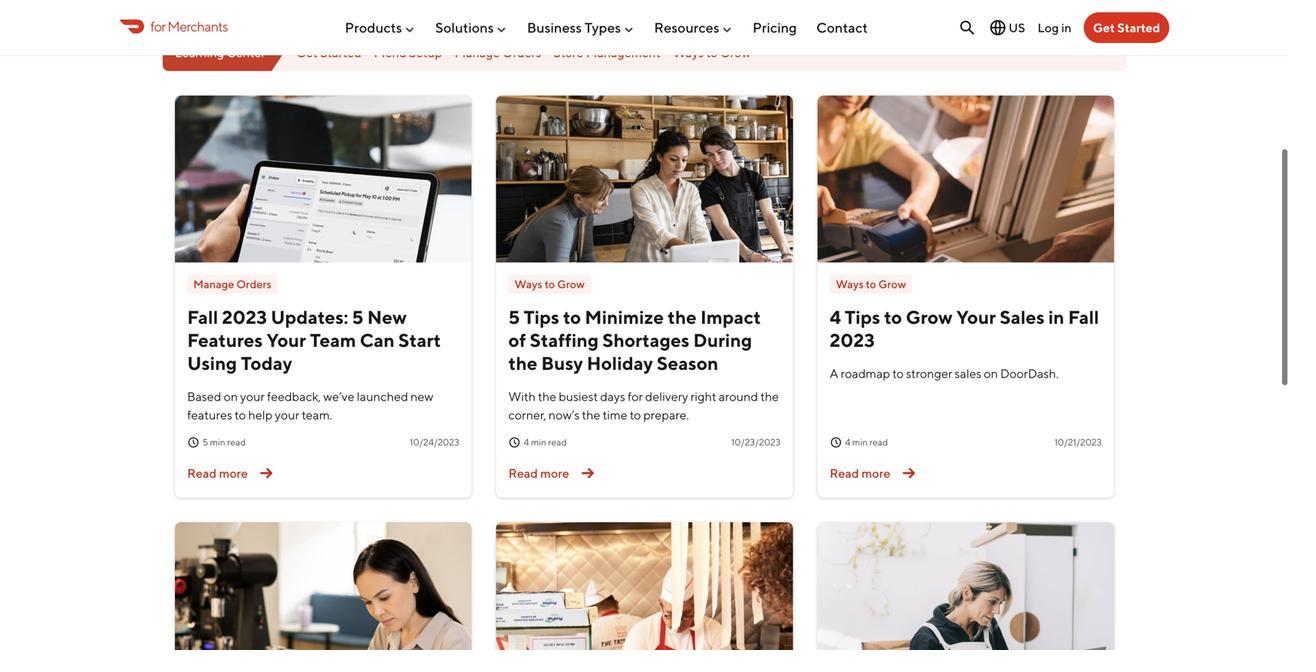 Task type: locate. For each thing, give the bounding box(es) containing it.
1 horizontal spatial for
[[628, 389, 643, 404]]

min right time line image
[[531, 437, 547, 448]]

1 horizontal spatial 2023
[[830, 329, 875, 351]]

3 read from the left
[[870, 437, 889, 448]]

0 horizontal spatial tips
[[524, 306, 560, 328]]

0 horizontal spatial orders
[[237, 278, 272, 291]]

3 read from the left
[[830, 466, 860, 481]]

1 horizontal spatial get started
[[1094, 20, 1161, 35]]

0 vertical spatial manage orders
[[455, 45, 542, 60]]

2 horizontal spatial 5
[[509, 306, 520, 328]]

sales
[[955, 366, 982, 381]]

menu setup
[[374, 45, 443, 60]]

read for today
[[227, 437, 246, 448]]

0 horizontal spatial manage orders link
[[187, 275, 278, 294]]

1 horizontal spatial ways
[[673, 45, 704, 60]]

sales
[[1000, 306, 1045, 328]]

4 min read right time line image
[[524, 437, 567, 448]]

0 horizontal spatial your
[[267, 329, 306, 351]]

fall right sales
[[1069, 306, 1100, 328]]

tips inside 5 tips to minimize the impact of staffing shortages during the busy holiday season
[[524, 306, 560, 328]]

resources link
[[655, 13, 734, 42]]

1 vertical spatial on
[[224, 389, 238, 404]]

min down roadmap
[[853, 437, 868, 448]]

5 inside 5 tips to minimize the impact of staffing shortages during the busy holiday season
[[509, 306, 520, 328]]

2 horizontal spatial read
[[870, 437, 889, 448]]

start
[[399, 329, 441, 351]]

0 horizontal spatial fall
[[187, 306, 218, 328]]

your up help
[[240, 389, 265, 404]]

the right around
[[761, 389, 779, 404]]

fall
[[187, 306, 218, 328], [1069, 306, 1100, 328]]

in right the log
[[1062, 20, 1072, 35]]

get inside get started button
[[1094, 20, 1116, 35]]

0 horizontal spatial manage
[[193, 278, 234, 291]]

ways to grow link for 5 tips to minimize the impact of staffing shortages during the busy holiday season
[[509, 275, 591, 294]]

0 vertical spatial your
[[957, 306, 997, 328]]

time line image left 5 min read
[[187, 437, 200, 449]]

started
[[1118, 20, 1161, 35], [320, 45, 362, 60]]

during
[[694, 329, 753, 351]]

1 more from the left
[[219, 466, 248, 481]]

center
[[227, 45, 266, 60]]

0 vertical spatial in
[[1062, 20, 1072, 35]]

get started right log in link in the right of the page
[[1094, 20, 1161, 35]]

orders up features on the left of page
[[237, 278, 272, 291]]

contact
[[817, 19, 868, 36]]

read down features
[[227, 437, 246, 448]]

shortages
[[603, 329, 690, 351]]

orders down business
[[503, 45, 542, 60]]

manage
[[455, 45, 500, 60], [193, 278, 234, 291]]

business
[[527, 19, 582, 36]]

manage orders link down solutions link
[[455, 45, 542, 60]]

in
[[1062, 20, 1072, 35], [1049, 306, 1065, 328]]

read for using
[[187, 466, 217, 481]]

busiest
[[559, 389, 598, 404]]

to inside based on your feedback, we've launched new features to help your team.
[[235, 408, 246, 422]]

5 down features
[[203, 437, 208, 448]]

to inside 5 tips to minimize the impact of staffing shortages during the busy holiday season
[[563, 306, 581, 328]]

0 vertical spatial get started
[[1094, 20, 1161, 35]]

0 horizontal spatial on
[[224, 389, 238, 404]]

1 horizontal spatial 4
[[830, 306, 842, 328]]

your down feedback, at bottom left
[[275, 408, 300, 422]]

grow
[[721, 45, 751, 60], [558, 278, 585, 291], [879, 278, 907, 291], [906, 306, 953, 328]]

1 time line image from the left
[[187, 437, 200, 449]]

2 min from the left
[[531, 437, 547, 448]]

min
[[210, 437, 226, 448], [531, 437, 547, 448], [853, 437, 868, 448]]

manage down solutions link
[[455, 45, 500, 60]]

your
[[240, 389, 265, 404], [275, 408, 300, 422]]

0 horizontal spatial 5
[[203, 437, 208, 448]]

manage orders for bottom manage orders link
[[193, 278, 272, 291]]

min for the
[[531, 437, 547, 448]]

ways to grow for 4 tips to grow your sales in fall 2023
[[836, 278, 907, 291]]

4 right time line image
[[524, 437, 530, 448]]

1 horizontal spatial min
[[531, 437, 547, 448]]

get started button
[[1085, 12, 1170, 43]]

us
[[1009, 20, 1026, 35]]

read more for the
[[509, 466, 570, 481]]

your inside the 4 tips to grow your sales in fall 2023
[[957, 306, 997, 328]]

0 horizontal spatial manage orders
[[193, 278, 272, 291]]

0 vertical spatial 2023
[[222, 306, 267, 328]]

the up 'shortages'
[[668, 306, 697, 328]]

read down 'now's'
[[549, 437, 567, 448]]

pricing
[[753, 19, 797, 36]]

feedback,
[[267, 389, 321, 404]]

1 fall from the left
[[187, 306, 218, 328]]

time line image
[[187, 437, 200, 449], [830, 437, 843, 449]]

log in link
[[1038, 20, 1072, 35]]

get started down products at top left
[[296, 45, 362, 60]]

4 up a
[[830, 306, 842, 328]]

get started on doordash image
[[497, 523, 793, 650]]

1 horizontal spatial read
[[549, 437, 567, 448]]

2 horizontal spatial read more
[[830, 466, 891, 481]]

1 vertical spatial manage
[[193, 278, 234, 291]]

0 horizontal spatial ways to grow
[[515, 278, 585, 291]]

get right center
[[296, 45, 318, 60]]

time
[[603, 408, 628, 422]]

4 min read down roadmap
[[846, 437, 889, 448]]

read down roadmap
[[870, 437, 889, 448]]

5 min read
[[203, 437, 246, 448]]

2 read more from the left
[[509, 466, 570, 481]]

started inside button
[[1118, 20, 1161, 35]]

more for today
[[219, 466, 248, 481]]

0 vertical spatial for
[[150, 18, 166, 34]]

for merchants link
[[120, 16, 228, 37]]

2023 up features on the left of page
[[222, 306, 267, 328]]

1 read more from the left
[[187, 466, 248, 481]]

more for busy
[[541, 466, 570, 481]]

minimize
[[585, 306, 664, 328]]

1 4 min read from the left
[[524, 437, 567, 448]]

1 vertical spatial orders
[[237, 278, 272, 291]]

5 for 5 min read
[[203, 437, 208, 448]]

0 horizontal spatial 2023
[[222, 306, 267, 328]]

1 vertical spatial your
[[275, 408, 300, 422]]

2 more from the left
[[541, 466, 570, 481]]

arrow right image
[[254, 461, 279, 486], [897, 461, 922, 486]]

1 horizontal spatial manage orders link
[[455, 45, 542, 60]]

2 arrow right image from the left
[[897, 461, 922, 486]]

tips up the staffing at the left bottom of the page
[[524, 306, 560, 328]]

1 vertical spatial your
[[267, 329, 306, 351]]

2 horizontal spatial ways to grow
[[836, 278, 907, 291]]

manage inside manage orders link
[[193, 278, 234, 291]]

1 arrow right image from the left
[[254, 461, 279, 486]]

get
[[1094, 20, 1116, 35], [296, 45, 318, 60]]

manage for bottom manage orders link
[[193, 278, 234, 291]]

2 horizontal spatial read
[[830, 466, 860, 481]]

on
[[984, 366, 999, 381], [224, 389, 238, 404]]

manage orders link
[[455, 45, 542, 60], [187, 275, 278, 294]]

5 for 5 tips to minimize the impact of staffing shortages during the busy holiday season
[[509, 306, 520, 328]]

the
[[668, 306, 697, 328], [509, 352, 538, 374], [538, 389, 557, 404], [761, 389, 779, 404], [582, 408, 601, 422]]

ways to grow for 5 tips to minimize the impact of staffing shortages during the busy holiday season
[[515, 278, 585, 291]]

in right sales
[[1049, 306, 1065, 328]]

2 time line image from the left
[[830, 437, 843, 449]]

1 horizontal spatial read more
[[509, 466, 570, 481]]

manage orders
[[455, 45, 542, 60], [193, 278, 272, 291]]

updates:
[[271, 306, 349, 328]]

0 vertical spatial orders
[[503, 45, 542, 60]]

2 horizontal spatial min
[[853, 437, 868, 448]]

0 horizontal spatial 4 min read
[[524, 437, 567, 448]]

fall inside fall 2023 updates: 5 new features your team can start using today
[[187, 306, 218, 328]]

your inside fall 2023 updates: 5 new features your team can start using today
[[267, 329, 306, 351]]

blog hero 1208x1080 v192.16.01 image
[[818, 96, 1115, 263]]

1 horizontal spatial read
[[509, 466, 538, 481]]

orders
[[503, 45, 542, 60], [237, 278, 272, 291]]

2 4 min read from the left
[[846, 437, 889, 448]]

1 horizontal spatial manage
[[455, 45, 500, 60]]

manage orders down solutions link
[[455, 45, 542, 60]]

your up today
[[267, 329, 306, 351]]

2 horizontal spatial 4
[[846, 437, 851, 448]]

1 vertical spatial get
[[296, 45, 318, 60]]

read
[[187, 466, 217, 481], [509, 466, 538, 481], [830, 466, 860, 481]]

4 min read
[[524, 437, 567, 448], [846, 437, 889, 448]]

tips inside the 4 tips to grow your sales in fall 2023
[[845, 306, 881, 328]]

0 horizontal spatial your
[[240, 389, 265, 404]]

types
[[585, 19, 621, 36]]

0 horizontal spatial arrow right image
[[254, 461, 279, 486]]

0 vertical spatial your
[[240, 389, 265, 404]]

0 horizontal spatial get started
[[296, 45, 362, 60]]

4 min read for 4 tips to grow your sales in fall 2023
[[846, 437, 889, 448]]

tips up roadmap
[[845, 306, 881, 328]]

pricing link
[[753, 13, 797, 42]]

help
[[248, 408, 273, 422]]

ways
[[673, 45, 704, 60], [515, 278, 543, 291], [836, 278, 864, 291]]

2 horizontal spatial more
[[862, 466, 891, 481]]

1 vertical spatial in
[[1049, 306, 1065, 328]]

1 vertical spatial manage orders
[[193, 278, 272, 291]]

2 horizontal spatial ways
[[836, 278, 864, 291]]

1 horizontal spatial your
[[957, 306, 997, 328]]

fall up features on the left of page
[[187, 306, 218, 328]]

to
[[707, 45, 718, 60], [545, 278, 555, 291], [866, 278, 877, 291], [563, 306, 581, 328], [885, 306, 903, 328], [893, 366, 904, 381], [235, 408, 246, 422], [630, 408, 642, 422]]

2023
[[222, 306, 267, 328], [830, 329, 875, 351]]

on right sales on the bottom of the page
[[984, 366, 999, 381]]

2 read from the left
[[549, 437, 567, 448]]

read
[[227, 437, 246, 448], [549, 437, 567, 448], [870, 437, 889, 448]]

manage up features on the left of page
[[193, 278, 234, 291]]

0 horizontal spatial get
[[296, 45, 318, 60]]

0 vertical spatial manage
[[455, 45, 500, 60]]

1 horizontal spatial orders
[[503, 45, 542, 60]]

0 vertical spatial get
[[1094, 20, 1116, 35]]

the down busiest
[[582, 408, 601, 422]]

1 horizontal spatial started
[[1118, 20, 1161, 35]]

1 horizontal spatial fall
[[1069, 306, 1100, 328]]

2023 up roadmap
[[830, 329, 875, 351]]

for
[[150, 18, 166, 34], [628, 389, 643, 404]]

lc-hero-1208x1080-v31.01-commissions-and-fees (1) image
[[175, 523, 472, 650]]

2 fall from the left
[[1069, 306, 1100, 328]]

on right based
[[224, 389, 238, 404]]

team
[[310, 329, 356, 351]]

1 min from the left
[[210, 437, 226, 448]]

ways for 5 tips to minimize the impact of staffing shortages during the busy holiday season
[[515, 278, 543, 291]]

1 vertical spatial 2023
[[830, 329, 875, 351]]

5 up of
[[509, 306, 520, 328]]

0 horizontal spatial ways to grow link
[[509, 275, 591, 294]]

4 for 4 tips to grow your sales in fall 2023
[[846, 437, 851, 448]]

4 tips to grow your sales in fall 2023
[[830, 306, 1100, 351]]

manage orders link up features on the left of page
[[187, 275, 278, 294]]

menu
[[374, 45, 407, 60]]

learning center link
[[163, 34, 284, 71]]

0 vertical spatial started
[[1118, 20, 1161, 35]]

0 horizontal spatial min
[[210, 437, 226, 448]]

merchants
[[168, 18, 228, 34]]

1 horizontal spatial more
[[541, 466, 570, 481]]

4 down roadmap
[[846, 437, 851, 448]]

read more
[[187, 466, 248, 481], [509, 466, 570, 481], [830, 466, 891, 481]]

read for the
[[509, 466, 538, 481]]

tips for 5
[[524, 306, 560, 328]]

get started link
[[296, 45, 362, 60]]

manage orders inside manage orders link
[[193, 278, 272, 291]]

get right log in
[[1094, 20, 1116, 35]]

min down features
[[210, 437, 226, 448]]

staffing
[[530, 329, 599, 351]]

1 horizontal spatial manage orders
[[455, 45, 542, 60]]

1 horizontal spatial tips
[[845, 306, 881, 328]]

ways for 4 tips to grow your sales in fall 2023
[[836, 278, 864, 291]]

store management
[[554, 45, 661, 60]]

1 vertical spatial for
[[628, 389, 643, 404]]

1 horizontal spatial 4 min read
[[846, 437, 889, 448]]

log
[[1038, 20, 1060, 35]]

5 left "new"
[[352, 306, 364, 328]]

2 read from the left
[[509, 466, 538, 481]]

time line image down a
[[830, 437, 843, 449]]

0 horizontal spatial read more
[[187, 466, 248, 481]]

1 horizontal spatial get
[[1094, 20, 1116, 35]]

for left merchants
[[150, 18, 166, 34]]

based on your feedback, we've launched new features to help your team.
[[187, 389, 434, 422]]

solutions
[[436, 19, 494, 36]]

1 vertical spatial started
[[320, 45, 362, 60]]

read for busy
[[549, 437, 567, 448]]

time line image
[[509, 437, 521, 449]]

1 read from the left
[[187, 466, 217, 481]]

2 tips from the left
[[845, 306, 881, 328]]

0 horizontal spatial more
[[219, 466, 248, 481]]

0 horizontal spatial read
[[187, 466, 217, 481]]

get started
[[1094, 20, 1161, 35], [296, 45, 362, 60]]

for right days
[[628, 389, 643, 404]]

1 horizontal spatial arrow right image
[[897, 461, 922, 486]]

1 tips from the left
[[524, 306, 560, 328]]

1 horizontal spatial time line image
[[830, 437, 843, 449]]

1 horizontal spatial on
[[984, 366, 999, 381]]

2 horizontal spatial ways to grow link
[[830, 275, 913, 294]]

0 horizontal spatial read
[[227, 437, 246, 448]]

your left sales
[[957, 306, 997, 328]]

features
[[187, 408, 232, 422]]

3 more from the left
[[862, 466, 891, 481]]

0 horizontal spatial time line image
[[187, 437, 200, 449]]

on inside based on your feedback, we've launched new features to help your team.
[[224, 389, 238, 404]]

for inside with the busiest days for delivery right around the corner, now's the time to prepare.
[[628, 389, 643, 404]]

10/21/2023
[[1055, 437, 1103, 448]]

read more for using
[[187, 466, 248, 481]]

min for using
[[210, 437, 226, 448]]

1 read from the left
[[227, 437, 246, 448]]

manage orders up features on the left of page
[[193, 278, 272, 291]]

in inside the 4 tips to grow your sales in fall 2023
[[1049, 306, 1065, 328]]

5
[[352, 306, 364, 328], [509, 306, 520, 328], [203, 437, 208, 448]]

0 horizontal spatial ways
[[515, 278, 543, 291]]

based
[[187, 389, 221, 404]]

manage orders for the top manage orders link
[[455, 45, 542, 60]]

3 min from the left
[[853, 437, 868, 448]]

ways to grow link
[[673, 45, 751, 60], [509, 275, 591, 294], [830, 275, 913, 294]]

1 horizontal spatial 5
[[352, 306, 364, 328]]

0 horizontal spatial 4
[[524, 437, 530, 448]]



Task type: describe. For each thing, give the bounding box(es) containing it.
get started inside button
[[1094, 20, 1161, 35]]

1 vertical spatial manage orders link
[[187, 275, 278, 294]]

1 horizontal spatial ways to grow
[[673, 45, 751, 60]]

4 inside the 4 tips to grow your sales in fall 2023
[[830, 306, 842, 328]]

arrow right image for 4 tips to grow your sales in fall 2023
[[897, 461, 922, 486]]

4 min read for 5 tips to minimize the impact of staffing shortages during the busy holiday season
[[524, 437, 567, 448]]

can
[[360, 329, 395, 351]]

new
[[411, 389, 434, 404]]

of
[[509, 329, 526, 351]]

with
[[509, 389, 536, 404]]

stronger
[[907, 366, 953, 381]]

tips for 4
[[845, 306, 881, 328]]

fall inside the 4 tips to grow your sales in fall 2023
[[1069, 306, 1100, 328]]

log in
[[1038, 20, 1072, 35]]

right
[[691, 389, 717, 404]]

menu setup link
[[374, 45, 443, 60]]

holiday
[[587, 352, 653, 374]]

the down of
[[509, 352, 538, 374]]

2023 inside the 4 tips to grow your sales in fall 2023
[[830, 329, 875, 351]]

1 horizontal spatial ways to grow link
[[673, 45, 751, 60]]

0 horizontal spatial started
[[320, 45, 362, 60]]

the up 'now's'
[[538, 389, 557, 404]]

ways to grow link for 4 tips to grow your sales in fall 2023
[[830, 275, 913, 294]]

a
[[830, 366, 839, 381]]

lc hero 1208x1080 v42.01 fall 2023 update image
[[175, 96, 472, 263]]

orders for the top manage orders link
[[503, 45, 542, 60]]

contact link
[[817, 13, 868, 42]]

time line image for 4 tips to grow your sales in fall 2023
[[830, 437, 843, 449]]

with the busiest days for delivery right around the corner, now's the time to prepare.
[[509, 389, 779, 422]]

grow inside the 4 tips to grow your sales in fall 2023
[[906, 306, 953, 328]]

blog hero 1208x1080 v194.13.01 image
[[497, 96, 793, 263]]

doordash.
[[1001, 366, 1059, 381]]

0 vertical spatial manage orders link
[[455, 45, 542, 60]]

globe line image
[[989, 18, 1008, 37]]

10/23/2023
[[732, 437, 781, 448]]

2023 inside fall 2023 updates: 5 new features your team can start using today
[[222, 306, 267, 328]]

features
[[187, 329, 263, 351]]

10/24/2023
[[410, 437, 460, 448]]

fall 2023 updates: 5 new features your team can start using today
[[187, 306, 441, 374]]

resources
[[655, 19, 720, 36]]

0 vertical spatial on
[[984, 366, 999, 381]]

orders for bottom manage orders link
[[237, 278, 272, 291]]

around
[[719, 389, 759, 404]]

1 horizontal spatial your
[[275, 408, 300, 422]]

manage for the top manage orders link
[[455, 45, 500, 60]]

4 for 5 tips to minimize the impact of staffing shortages during the busy holiday season
[[524, 437, 530, 448]]

days
[[601, 389, 626, 404]]

impact
[[701, 306, 761, 328]]

business types link
[[527, 13, 635, 42]]

using
[[187, 352, 237, 374]]

5 inside fall 2023 updates: 5 new features your team can start using today
[[352, 306, 364, 328]]

delivery
[[646, 389, 689, 404]]

today
[[241, 352, 292, 374]]

busy
[[542, 352, 583, 374]]

now's
[[549, 408, 580, 422]]

learning
[[175, 45, 224, 60]]

arrow right image
[[576, 461, 600, 486]]

5 tips to minimize the impact of staffing shortages during the busy holiday season
[[509, 306, 761, 374]]

we've
[[324, 389, 355, 404]]

1 vertical spatial get started
[[296, 45, 362, 60]]

grow for 5 tips to minimize the impact of staffing shortages during the busy holiday season's ways to grow link
[[558, 278, 585, 291]]

corner,
[[509, 408, 547, 422]]

store
[[554, 45, 584, 60]]

store management link
[[554, 45, 661, 60]]

solutions link
[[436, 13, 508, 42]]

business types
[[527, 19, 621, 36]]

grow for ways to grow link associated with 4 tips to grow your sales in fall 2023
[[879, 278, 907, 291]]

0 horizontal spatial for
[[150, 18, 166, 34]]

3 read more from the left
[[830, 466, 891, 481]]

management
[[586, 45, 661, 60]]

prepare.
[[644, 408, 690, 422]]

to inside with the busiest days for delivery right around the corner, now's the time to prepare.
[[630, 408, 642, 422]]

new
[[367, 306, 407, 328]]

to inside the 4 tips to grow your sales in fall 2023
[[885, 306, 903, 328]]

for merchants
[[150, 18, 228, 34]]

learning center
[[175, 45, 266, 60]]

team.
[[302, 408, 333, 422]]

merchant portal - logging in image
[[818, 523, 1115, 650]]

season
[[657, 352, 719, 374]]

products link
[[345, 13, 416, 42]]

arrow right image for fall 2023 updates: 5 new features your team can start using today
[[254, 461, 279, 486]]

a roadmap to stronger sales on doordash.
[[830, 366, 1059, 381]]

launched
[[357, 389, 408, 404]]

roadmap
[[841, 366, 891, 381]]

grow for middle ways to grow link
[[721, 45, 751, 60]]

products
[[345, 19, 402, 36]]

setup
[[409, 45, 443, 60]]

time line image for fall 2023 updates: 5 new features your team can start using today
[[187, 437, 200, 449]]



Task type: vqa. For each thing, say whether or not it's contained in the screenshot.


